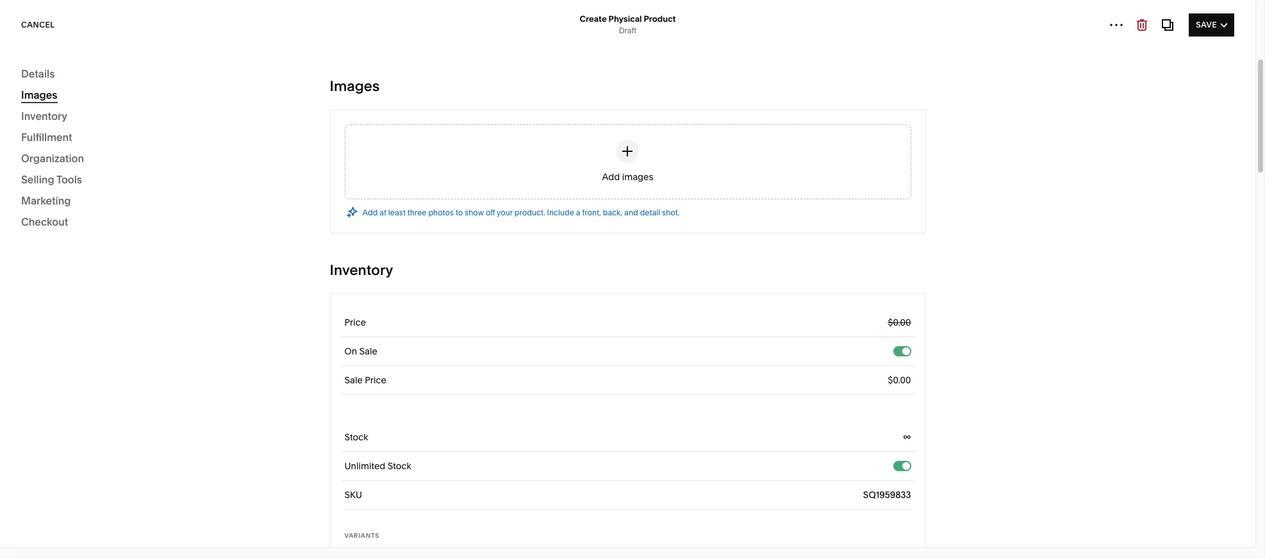 Task type: locate. For each thing, give the bounding box(es) containing it.
off
[[486, 207, 495, 217], [464, 534, 475, 545]]

management
[[921, 302, 981, 312]]

classes
[[837, 471, 873, 483]]

0 vertical spatial detail
[[383, 17, 403, 26]]

a left the front,
[[576, 207, 581, 217]]

days
[[919, 97, 942, 110]]

selling tools link
[[28, 208, 149, 230]]

website link
[[21, 79, 142, 94]]

price right live
[[345, 317, 366, 328]]

and left fields.
[[560, 17, 574, 26]]

selling
[[21, 103, 54, 115], [21, 173, 54, 186], [28, 214, 57, 225]]

start
[[362, 322, 378, 331]]

1 horizontal spatial inventory
[[330, 262, 393, 279]]

1 vertical spatial selling tools
[[28, 214, 82, 225]]

1 horizontal spatial get started
[[837, 501, 891, 510]]

1 vertical spatial at
[[673, 534, 681, 545]]

1 horizontal spatial create
[[580, 13, 607, 24]]

2 get started from the left
[[837, 501, 891, 510]]

1 get started button from the left
[[401, 494, 455, 517]]

add left more
[[345, 17, 360, 26]]

add for add more detail to your product page using custom blocks and fields.
[[345, 17, 360, 26]]

set up your store
[[284, 83, 399, 101]]

fulfillment
[[21, 131, 72, 144]]

suggested
[[882, 220, 925, 227]]

inventory
[[21, 110, 67, 122], [330, 262, 393, 279]]

products inside "products add products to your inventory."
[[319, 139, 358, 151]]

acuity scheduling sell live, scheduled services, coaching appointments or classes
[[837, 439, 1106, 483]]

your right up
[[330, 83, 360, 101]]

get started for online course create a guided series of lessons to teach a skill or educate on a topic
[[401, 501, 455, 510]]

1 horizontal spatial started
[[855, 501, 891, 510]]

images right up
[[330, 78, 380, 95]]

On Sale checkbox
[[902, 347, 910, 355]]

0 horizontal spatial get started
[[401, 501, 455, 510]]

services,
[[933, 457, 975, 469]]

1 horizontal spatial products
[[319, 139, 358, 151]]

add for add images
[[602, 171, 620, 183]]

0 horizontal spatial get started button
[[401, 494, 455, 517]]

suggested for you
[[882, 220, 957, 227]]

selling down marketing
[[28, 214, 57, 225]]

inventory up fulfillment
[[21, 110, 67, 122]]

on
[[401, 471, 413, 483]]

your left the inventory.
[[380, 152, 396, 162]]

discounts link
[[28, 165, 149, 187]]

get started down topic
[[401, 501, 455, 510]]

0 horizontal spatial products
[[28, 126, 67, 138]]

get started for acuity scheduling sell live, scheduled services, coaching appointments or classes
[[837, 501, 891, 510]]

course
[[435, 439, 470, 451]]

to inside 'online course create a guided series of lessons to teach a skill or educate on a topic'
[[564, 457, 573, 469]]

0 horizontal spatial plan.
[[402, 265, 420, 275]]

inventory up 'publish go live and start selling.'
[[330, 262, 393, 279]]

selling tools down marketing
[[28, 214, 82, 225]]

add for add at least three photos to show off your product. include a front, back, and detail shot.
[[363, 207, 378, 217]]

least
[[388, 207, 406, 217]]

0 vertical spatial create
[[580, 13, 607, 24]]

2 get started button from the left
[[837, 494, 891, 517]]

choose
[[319, 265, 347, 275]]

0 vertical spatial selling tools
[[21, 173, 82, 186]]

create
[[580, 13, 607, 24], [401, 457, 433, 469]]

add down the payments
[[319, 209, 334, 218]]

sale right on
[[359, 346, 378, 357]]

1 get from the left
[[401, 501, 417, 510]]

Sale Price text field
[[560, 366, 911, 394]]

0 vertical spatial inventory
[[21, 110, 67, 122]]

1 horizontal spatial get
[[837, 501, 853, 510]]

payments
[[319, 196, 361, 207]]

sell
[[837, 457, 855, 469]]

and right back,
[[625, 207, 638, 217]]

get down 'on' at bottom
[[401, 501, 417, 510]]

stock up unlimited in the left of the page
[[345, 432, 368, 443]]

1 or from the left
[[635, 457, 644, 469]]

0 horizontal spatial off
[[464, 534, 475, 545]]

selling down the website
[[21, 103, 54, 115]]

or right appointments
[[1096, 457, 1106, 469]]

products up the orders
[[28, 126, 67, 138]]

off right show
[[486, 207, 495, 217]]

0 horizontal spatial create
[[401, 457, 433, 469]]

using
[[483, 17, 503, 26]]

0 horizontal spatial detail
[[383, 17, 403, 26]]

page
[[463, 17, 481, 26]]

add left paid.
[[363, 207, 378, 217]]

selling tools up invoicing
[[21, 173, 82, 186]]

1 horizontal spatial or
[[1096, 457, 1106, 469]]

live,
[[857, 457, 876, 469]]

0 horizontal spatial inventory
[[21, 110, 67, 122]]

1 started from the left
[[419, 501, 455, 510]]

20%
[[444, 534, 462, 545]]

price
[[345, 317, 366, 328], [365, 374, 387, 386]]

1 vertical spatial off
[[464, 534, 475, 545]]

for
[[346, 534, 360, 545]]

sale up more ways to sell on the left bottom of page
[[345, 374, 363, 386]]

get
[[401, 501, 417, 510], [837, 501, 853, 510]]

products inside products link
[[28, 126, 67, 138]]

selling up invoicing
[[21, 173, 54, 186]]

1 vertical spatial selling
[[21, 173, 54, 186]]

set
[[284, 83, 306, 101]]

0 vertical spatial plan.
[[402, 265, 420, 275]]

get started button
[[401, 494, 455, 517], [837, 494, 891, 517]]

on
[[345, 346, 357, 357]]

started
[[419, 501, 455, 510], [855, 501, 891, 510]]

plan. right subscription on the left top
[[402, 265, 420, 275]]

project management
[[882, 302, 981, 312]]

stock
[[345, 432, 368, 443], [388, 460, 411, 472]]

shot.
[[662, 207, 680, 217]]

products link
[[28, 121, 149, 143]]

stock down online
[[388, 460, 411, 472]]

w12ctake20
[[614, 534, 671, 545]]

2 vertical spatial selling
[[28, 214, 57, 225]]

a up topic
[[436, 457, 441, 469]]

1 vertical spatial tools
[[59, 214, 82, 225]]

selling.
[[380, 322, 405, 331]]

at right get
[[380, 207, 387, 217]]

add inside payments add a way to get paid.
[[319, 209, 334, 218]]

tools
[[56, 173, 82, 186], [59, 214, 82, 225]]

limited
[[369, 534, 398, 545]]

1 horizontal spatial stock
[[388, 460, 411, 472]]

to left get
[[358, 209, 366, 218]]

checkout
[[21, 215, 68, 228]]

get started down classes in the right bottom of the page
[[837, 501, 891, 510]]

code
[[591, 534, 612, 545]]

0 vertical spatial stock
[[345, 432, 368, 443]]

way
[[342, 209, 357, 218]]

and right live
[[346, 322, 360, 331]]

products for products add products to your inventory.
[[319, 139, 358, 151]]

0 vertical spatial sale
[[359, 346, 378, 357]]

1 vertical spatial create
[[401, 457, 433, 469]]

images down the details
[[21, 88, 57, 101]]

products up products
[[319, 139, 358, 151]]

create up 'on' at bottom
[[401, 457, 433, 469]]

plan. left use
[[549, 534, 570, 545]]

1 horizontal spatial get started button
[[837, 494, 891, 517]]

cancel
[[21, 20, 55, 29]]

at left checkout. on the right bottom of the page
[[673, 534, 681, 545]]

selling tools
[[21, 173, 82, 186], [28, 214, 82, 225]]

detail right more
[[383, 17, 403, 26]]

1 horizontal spatial off
[[486, 207, 495, 217]]

educate
[[647, 457, 687, 469]]

2 started from the left
[[855, 501, 891, 510]]

add left products
[[319, 152, 334, 162]]

1 vertical spatial stock
[[388, 460, 411, 472]]

1 vertical spatial detail
[[640, 207, 661, 217]]

0 horizontal spatial images
[[21, 88, 57, 101]]

1 horizontal spatial plan.
[[549, 534, 570, 545]]

front,
[[583, 207, 601, 217]]

orders
[[28, 148, 58, 160]]

your
[[414, 17, 430, 26], [330, 83, 360, 101], [1078, 133, 1099, 146], [380, 152, 396, 162], [497, 207, 513, 217]]

1 horizontal spatial and
[[560, 17, 574, 26]]

use
[[572, 534, 588, 545]]

0 vertical spatial tools
[[56, 173, 82, 186]]

1 vertical spatial products
[[319, 139, 358, 151]]

get started button down classes in the right bottom of the page
[[837, 494, 891, 517]]

0 horizontal spatial at
[[380, 207, 387, 217]]

get started button down topic
[[401, 494, 455, 517]]

scheduled
[[879, 457, 930, 469]]

when you're ready, subscribe to publish your site.
[[882, 133, 1121, 146]]

price up sell
[[365, 374, 387, 386]]

create left physical
[[580, 13, 607, 24]]

1 get started from the left
[[401, 501, 455, 510]]

product
[[644, 13, 676, 24]]

get down classes in the right bottom of the page
[[837, 501, 853, 510]]

ready,
[[945, 133, 975, 146]]

0 horizontal spatial started
[[419, 501, 455, 510]]

tools down 'invoicing' "link"
[[59, 214, 82, 225]]

off left any
[[464, 534, 475, 545]]

a down subscription at the left
[[349, 265, 354, 275]]

started down classes in the right bottom of the page
[[855, 501, 891, 510]]

2 get from the left
[[837, 501, 853, 510]]

12/8/2023.
[[760, 534, 805, 545]]

2 horizontal spatial and
[[625, 207, 638, 217]]

0 horizontal spatial get
[[401, 501, 417, 510]]

to right products
[[371, 152, 378, 162]]

sku
[[345, 489, 362, 501]]

2 vertical spatial and
[[346, 322, 360, 331]]

add left images
[[602, 171, 620, 183]]

to left teach
[[564, 457, 573, 469]]

a
[[576, 207, 581, 217], [336, 209, 341, 218], [349, 265, 354, 275], [436, 457, 441, 469], [606, 457, 611, 469], [416, 471, 421, 483], [362, 534, 367, 545]]

or right "skill"
[[635, 457, 644, 469]]

create inside 'online course create a guided series of lessons to teach a skill or educate on a topic'
[[401, 457, 433, 469]]

images
[[330, 78, 380, 95], [21, 88, 57, 101]]

Add... field
[[369, 488, 911, 502]]

tools up 'invoicing' "link"
[[56, 173, 82, 186]]

detail left shot.
[[640, 207, 661, 217]]

0 horizontal spatial and
[[346, 322, 360, 331]]

started down topic
[[419, 501, 455, 510]]

0 horizontal spatial or
[[635, 457, 644, 469]]

store
[[363, 83, 399, 101]]

a left "skill"
[[606, 457, 611, 469]]

to down the sale price on the bottom left
[[357, 391, 371, 408]]

guided
[[444, 457, 478, 469]]

2 or from the left
[[1096, 457, 1106, 469]]

add inside "products add products to your inventory."
[[319, 152, 334, 162]]

or
[[635, 457, 644, 469], [1096, 457, 1106, 469]]

orders link
[[28, 143, 149, 165]]

0 vertical spatial products
[[28, 126, 67, 138]]

1 vertical spatial and
[[625, 207, 638, 217]]

a left way
[[336, 209, 341, 218]]

1 vertical spatial inventory
[[330, 262, 393, 279]]

or inside acuity scheduling sell live, scheduled services, coaching appointments or classes
[[1096, 457, 1106, 469]]

0 vertical spatial price
[[345, 317, 366, 328]]



Task type: vqa. For each thing, say whether or not it's contained in the screenshot.
top products.
no



Task type: describe. For each thing, give the bounding box(es) containing it.
you
[[942, 220, 957, 227]]

products
[[336, 152, 369, 162]]

selling link
[[21, 102, 142, 117]]

unlimited
[[345, 460, 386, 472]]

add at least three photos to show off your product. include a front, back, and detail shot.
[[363, 207, 680, 217]]

you're
[[913, 133, 943, 146]]

subscription
[[355, 265, 401, 275]]

a inside subscription choose a subscription plan.
[[349, 265, 354, 275]]

your left product.
[[497, 207, 513, 217]]

physical
[[609, 13, 642, 24]]

site
[[1130, 28, 1147, 37]]

checkout.
[[683, 534, 725, 545]]

your left site.
[[1078, 133, 1099, 146]]

product.
[[515, 207, 545, 217]]

a right 'on' at bottom
[[416, 471, 421, 483]]

edit site
[[1110, 28, 1147, 37]]

online
[[401, 439, 433, 451]]

any
[[477, 534, 492, 545]]

when
[[882, 133, 911, 146]]

subscribe button
[[882, 157, 928, 180]]

products for products
[[28, 126, 67, 138]]

subscribe
[[882, 164, 928, 173]]

left
[[944, 97, 960, 110]]

add more detail to your product page using custom blocks and fields.
[[345, 17, 597, 26]]

trial
[[973, 97, 992, 110]]

get started button for online course create a guided series of lessons to teach a skill or educate on a topic
[[401, 494, 455, 517]]

selling tools inside "link"
[[28, 214, 82, 225]]

1 vertical spatial plan.
[[549, 534, 570, 545]]

organization
[[21, 152, 84, 165]]

site.
[[1102, 133, 1121, 146]]

get for create a guided series of lessons to teach a skill or educate on a topic
[[401, 501, 417, 510]]

back,
[[603, 207, 623, 217]]

subscribe
[[977, 133, 1025, 146]]

0 vertical spatial selling
[[21, 103, 54, 115]]

ways
[[319, 391, 354, 408]]

series
[[481, 457, 510, 469]]

variants
[[345, 532, 380, 539]]

time,
[[401, 534, 422, 545]]

subscription choose a subscription plan.
[[319, 252, 420, 275]]

cancel button
[[21, 13, 55, 36]]

scheduling
[[871, 439, 926, 451]]

project
[[882, 302, 919, 312]]

blocks
[[534, 17, 558, 26]]

take
[[424, 534, 442, 545]]

acuity
[[837, 439, 868, 451]]

website
[[21, 80, 61, 92]]

payments add a way to get paid.
[[319, 196, 399, 218]]

live
[[332, 322, 344, 331]]

your inside "products add products to your inventory."
[[380, 152, 396, 162]]

include
[[547, 207, 575, 217]]

get for sell live, scheduled services, coaching appointments or classes
[[837, 501, 853, 510]]

∞
[[904, 432, 911, 443]]

appointments
[[1026, 457, 1093, 469]]

fields.
[[576, 17, 597, 26]]

1 vertical spatial price
[[365, 374, 387, 386]]

to left show
[[456, 207, 463, 217]]

tools inside selling tools "link"
[[59, 214, 82, 225]]

coaching
[[978, 457, 1023, 469]]

project management button
[[882, 296, 981, 319]]

0 vertical spatial off
[[486, 207, 495, 217]]

1 horizontal spatial at
[[673, 534, 681, 545]]

products add products to your inventory.
[[319, 139, 433, 162]]

website
[[514, 534, 547, 545]]

add images
[[602, 171, 654, 183]]

0 horizontal spatial stock
[[345, 432, 368, 443]]

publish
[[319, 309, 350, 320]]

and inside 'publish go live and start selling.'
[[346, 322, 360, 331]]

inventory.
[[398, 152, 433, 162]]

edit
[[1110, 28, 1128, 37]]

0 vertical spatial at
[[380, 207, 387, 217]]

of
[[512, 457, 522, 469]]

photos
[[429, 207, 454, 217]]

custom
[[505, 17, 532, 26]]

1 vertical spatial sale
[[345, 374, 363, 386]]

images
[[622, 171, 654, 183]]

Unlimited Stock checkbox
[[902, 462, 910, 470]]

for a limited time, take 20% off any new website plan. use code w12ctake20 at checkout. expires 12/8/2023.
[[346, 534, 807, 545]]

your left product
[[414, 17, 430, 26]]

or inside 'online course create a guided series of lessons to teach a skill or educate on a topic'
[[635, 457, 644, 469]]

discounts
[[28, 170, 71, 181]]

show
[[465, 207, 484, 217]]

subscription
[[319, 252, 373, 264]]

to left publish
[[1028, 133, 1038, 146]]

go
[[319, 322, 330, 331]]

online course create a guided series of lessons to teach a skill or educate on a topic
[[401, 439, 687, 483]]

more
[[362, 17, 381, 26]]

expires
[[727, 534, 758, 545]]

1 horizontal spatial detail
[[640, 207, 661, 217]]

on sale
[[345, 346, 378, 357]]

unlimited stock
[[345, 460, 411, 472]]

to inside "products add products to your inventory."
[[371, 152, 378, 162]]

up
[[309, 83, 327, 101]]

a inside payments add a way to get paid.
[[336, 209, 341, 218]]

save button
[[1190, 13, 1235, 36]]

started for a
[[419, 501, 455, 510]]

started for live,
[[855, 501, 891, 510]]

paid.
[[381, 209, 399, 218]]

get
[[367, 209, 379, 218]]

selling inside "link"
[[28, 214, 57, 225]]

invoicing
[[28, 192, 67, 203]]

publish
[[1040, 133, 1076, 146]]

get started button for acuity scheduling sell live, scheduled services, coaching appointments or classes
[[837, 494, 891, 517]]

invoicing link
[[28, 187, 149, 208]]

draft
[[619, 26, 637, 35]]

create inside create physical product draft
[[580, 13, 607, 24]]

in
[[962, 97, 971, 110]]

Price text field
[[560, 308, 911, 337]]

sale price
[[345, 374, 387, 386]]

0 vertical spatial and
[[560, 17, 574, 26]]

to inside payments add a way to get paid.
[[358, 209, 366, 218]]

plan. inside subscription choose a subscription plan.
[[402, 265, 420, 275]]

1 horizontal spatial images
[[330, 78, 380, 95]]

to right more
[[405, 17, 412, 26]]

days left in trial
[[919, 97, 992, 110]]

a right for
[[362, 534, 367, 545]]

save
[[1197, 20, 1218, 29]]

14
[[890, 90, 911, 115]]



